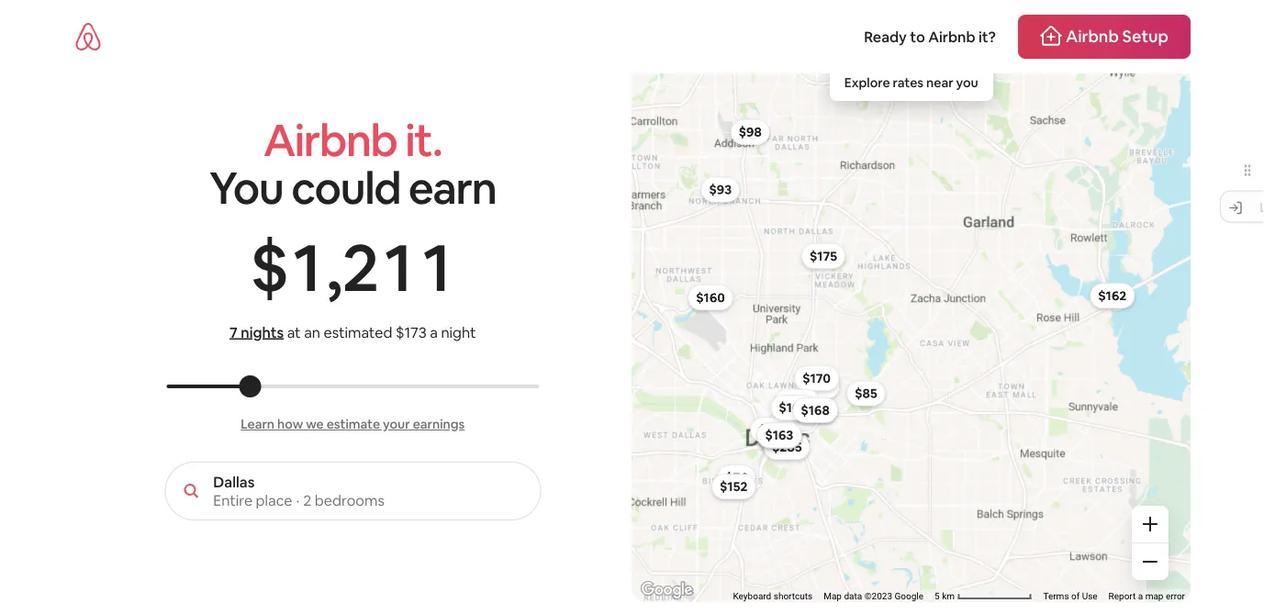 Task type: locate. For each thing, give the bounding box(es) containing it.
$117 button
[[759, 424, 802, 449]]

zoom out image
[[1143, 555, 1158, 569]]

a
[[430, 323, 438, 342], [1139, 591, 1144, 602]]

0 horizontal spatial 1
[[293, 224, 320, 310]]

1 vertical spatial a
[[1139, 591, 1144, 602]]

google
[[895, 591, 924, 602]]

map
[[824, 591, 842, 602]]

0 vertical spatial $175 button
[[802, 243, 846, 269]]

$175 right $152 $98 $163
[[810, 248, 838, 264]]

1 horizontal spatial 1
[[385, 224, 411, 310]]

2 right ·
[[303, 491, 312, 510]]

it.
[[405, 112, 442, 169]]

$85
[[855, 385, 878, 402]]

explore rates near you
[[845, 74, 979, 91]]

$160 button
[[688, 285, 734, 311]]

1 horizontal spatial $93 button
[[758, 426, 798, 451]]

0 vertical spatial $163
[[779, 400, 807, 416]]

1 vertical spatial $93
[[767, 430, 789, 447]]

$163 inside $163 $175
[[779, 400, 807, 416]]

report a map error
[[1109, 591, 1186, 602]]

1 horizontal spatial $93
[[767, 430, 789, 447]]

1 1 from the left
[[293, 224, 320, 310]]

0 horizontal spatial a
[[430, 323, 438, 342]]

airbnb for airbnb it.
[[264, 112, 397, 169]]

$168
[[801, 402, 830, 419]]

learn how we estimate your earnings button
[[241, 416, 465, 433]]

None range field
[[166, 385, 539, 389]]

explore rates near you button
[[830, 64, 994, 101]]

$93 button
[[701, 177, 740, 203], [758, 426, 798, 451]]

1
[[293, 224, 320, 310], [385, 224, 411, 310], [423, 224, 450, 310]]

zoom in image
[[1143, 517, 1158, 532]]

0 horizontal spatial airbnb
[[264, 112, 397, 169]]

airbnb setup
[[1066, 26, 1169, 47]]

$175 button
[[802, 243, 846, 269], [796, 373, 840, 399]]

0 vertical spatial $163 button
[[771, 395, 816, 421]]

earnings
[[413, 416, 465, 433]]

at
[[287, 323, 301, 342]]

airbnb
[[1066, 26, 1119, 47], [929, 27, 976, 46], [264, 112, 397, 169]]

$152 button
[[712, 474, 756, 500]]

google image
[[637, 579, 698, 603]]

$163 button
[[771, 395, 816, 421], [757, 423, 802, 448]]

1 for 1 , 2 1
[[293, 224, 320, 310]]

2 1 from the left
[[385, 224, 411, 310]]

$247 button
[[750, 417, 796, 443]]

$63
[[767, 430, 790, 446]]

7
[[230, 323, 238, 342]]

$192 button
[[793, 398, 838, 423]]

$175 inside $163 $175
[[810, 248, 838, 264]]

$170
[[803, 370, 831, 387]]

$175 up $168
[[804, 378, 832, 395]]

1 vertical spatial $163 button
[[757, 423, 802, 448]]

7 nights at an estimated $173 a night
[[230, 323, 476, 342]]

5 km
[[935, 591, 957, 602]]

a right $173
[[430, 323, 438, 342]]

0 horizontal spatial 2
[[303, 491, 312, 510]]

$162
[[1099, 288, 1127, 304]]

dallas entire place · 2 bedrooms
[[213, 473, 385, 510]]

0 vertical spatial $175
[[810, 248, 838, 264]]

bedrooms
[[315, 491, 385, 510]]

2 right the ,
[[342, 224, 378, 310]]

1 vertical spatial 2
[[303, 491, 312, 510]]

0 horizontal spatial $93
[[709, 181, 732, 198]]

a left map
[[1139, 591, 1144, 602]]

$247
[[759, 422, 788, 438]]

error
[[1166, 591, 1186, 602]]

$175 button up $168
[[796, 373, 840, 399]]

3 1 from the left
[[423, 224, 450, 310]]

could
[[291, 159, 401, 217]]

1 , 2 1
[[293, 224, 411, 310]]

estimate
[[327, 416, 380, 433]]

$98
[[739, 124, 762, 140]]

$93
[[709, 181, 732, 198], [767, 430, 789, 447]]

0 vertical spatial $93 button
[[701, 177, 740, 203]]

0 vertical spatial 2
[[342, 224, 378, 310]]

airbnb inside airbnb setup link
[[1066, 26, 1119, 47]]

$175 button right $152 $98 $163
[[802, 243, 846, 269]]

ready to airbnb it?
[[864, 27, 996, 46]]

2 horizontal spatial airbnb
[[1066, 26, 1119, 47]]

2 horizontal spatial 1
[[423, 224, 450, 310]]

$163
[[779, 400, 807, 416], [765, 427, 794, 444]]

$93 for leftmost $93 button
[[709, 181, 732, 198]]

airbnb setup link
[[1019, 15, 1191, 59]]

$175
[[810, 248, 838, 264], [804, 378, 832, 395]]

1 vertical spatial $163
[[765, 427, 794, 444]]

airbnb homepage image
[[73, 22, 103, 51]]

1 vertical spatial $175 button
[[796, 373, 840, 399]]

$152
[[720, 479, 748, 495]]

1 for 1
[[423, 224, 450, 310]]

1 left the ,
[[293, 224, 320, 310]]

0 vertical spatial $93
[[709, 181, 732, 198]]

5
[[935, 591, 940, 602]]

dallas
[[213, 473, 255, 491]]

1 right the ,
[[385, 224, 411, 310]]

report a map error link
[[1109, 591, 1186, 602]]

1 vertical spatial $93 button
[[758, 426, 798, 451]]

airbnb for airbnb setup
[[1066, 26, 1119, 47]]

$257 button
[[774, 389, 820, 415]]

data
[[844, 591, 863, 602]]

shortcuts
[[774, 591, 813, 602]]

1 vertical spatial $175
[[804, 378, 832, 395]]

of
[[1072, 591, 1080, 602]]

$163 $175
[[779, 248, 838, 416]]

1 up night
[[423, 224, 450, 310]]



Task type: describe. For each thing, give the bounding box(es) containing it.
5 km button
[[930, 590, 1038, 603]]

$117
[[768, 428, 794, 445]]

use
[[1083, 591, 1098, 602]]

$98 button
[[731, 119, 770, 145]]

terms of use link
[[1044, 591, 1098, 602]]

explore
[[845, 74, 891, 91]]

$192
[[801, 402, 829, 419]]

learn how we estimate your earnings
[[241, 416, 465, 433]]

$160
[[696, 290, 725, 306]]

night
[[441, 323, 476, 342]]

$285 button
[[764, 435, 810, 460]]

keyboard shortcuts
[[733, 591, 813, 602]]

$163 inside $152 $98 $163
[[765, 427, 794, 444]]

map region
[[465, 0, 1265, 603]]

you
[[957, 74, 979, 91]]

$173
[[396, 323, 427, 342]]

,
[[326, 224, 341, 310]]

©2023
[[865, 591, 893, 602]]

entire
[[213, 491, 253, 510]]

$257 $170
[[782, 370, 831, 410]]

$162 button
[[1090, 283, 1135, 309]]

$168 button
[[793, 398, 838, 423]]

0 vertical spatial a
[[430, 323, 438, 342]]

2 inside dallas entire place · 2 bedrooms
[[303, 491, 312, 510]]

$285
[[772, 439, 802, 456]]

$93 for the right $93 button
[[767, 430, 789, 447]]

terms
[[1044, 591, 1070, 602]]

it?
[[979, 27, 996, 46]]

1 horizontal spatial a
[[1139, 591, 1144, 602]]

report
[[1109, 591, 1136, 602]]

rates
[[893, 74, 924, 91]]

ready
[[864, 27, 907, 46]]

near
[[927, 74, 954, 91]]

map data ©2023 google
[[824, 591, 924, 602]]

·
[[296, 491, 300, 510]]

map
[[1146, 591, 1164, 602]]

$257
[[782, 394, 812, 410]]

nights
[[241, 323, 284, 342]]

$76 button
[[717, 465, 756, 491]]

$117 $285
[[768, 428, 802, 456]]

1 horizontal spatial airbnb
[[929, 27, 976, 46]]

$170 button
[[794, 366, 839, 391]]

keyboard
[[733, 591, 772, 602]]

to
[[910, 27, 926, 46]]

how
[[277, 416, 303, 433]]

you
[[210, 159, 283, 217]]

$76
[[725, 470, 748, 486]]

we
[[306, 416, 324, 433]]

you could earn
[[210, 159, 496, 217]]

your
[[383, 416, 410, 433]]

an
[[304, 323, 320, 342]]

0 horizontal spatial $93 button
[[701, 177, 740, 203]]

$152 $98 $163
[[720, 124, 794, 495]]

estimated
[[324, 323, 393, 342]]

$
[[250, 224, 287, 310]]

km
[[942, 591, 955, 602]]

$63 button
[[759, 425, 798, 451]]

airbnb it.
[[264, 112, 442, 169]]

place
[[256, 491, 293, 510]]

learn
[[241, 416, 275, 433]]

keyboard shortcuts button
[[733, 590, 813, 603]]

terms of use
[[1044, 591, 1098, 602]]

$85 button
[[847, 381, 886, 407]]

1 horizontal spatial 2
[[342, 224, 378, 310]]

setup
[[1123, 26, 1169, 47]]

earn
[[409, 159, 496, 217]]

7 nights button
[[230, 322, 284, 343]]



Task type: vqa. For each thing, say whether or not it's contained in the screenshot.
right confirm
no



